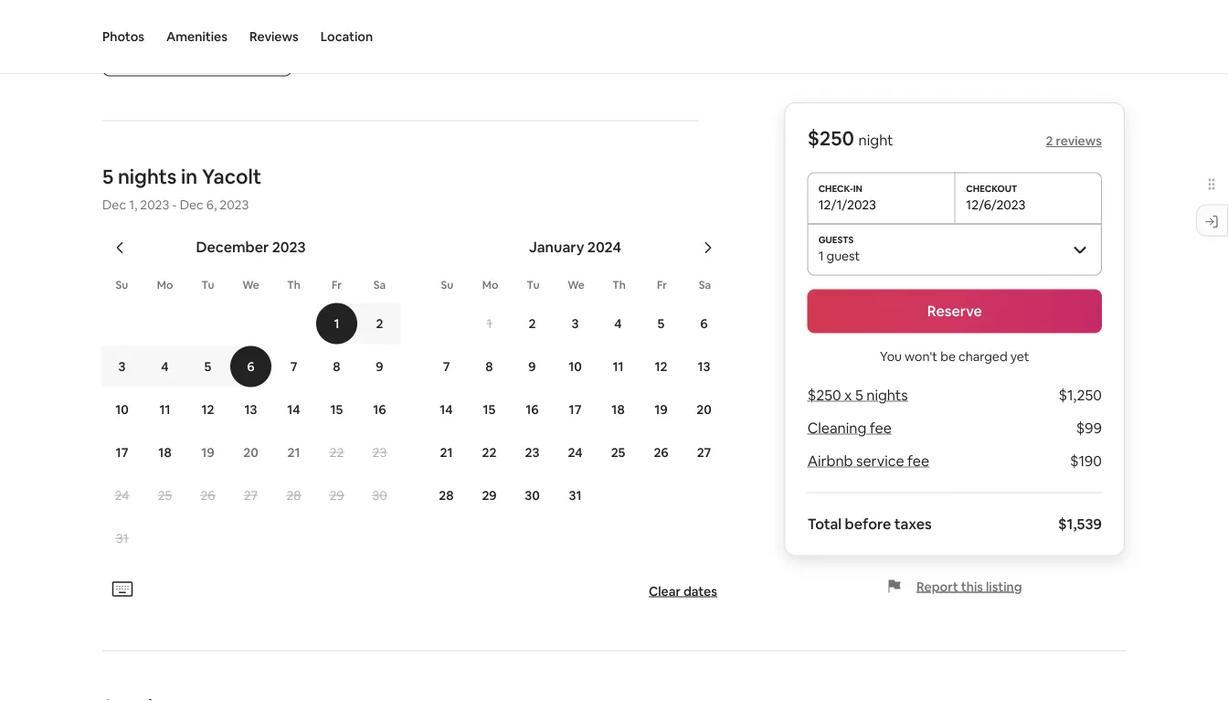 Task type: vqa. For each thing, say whether or not it's contained in the screenshot.
"Great"
no



Task type: describe. For each thing, give the bounding box(es) containing it.
report this listing
[[917, 578, 1023, 595]]

1 vertical spatial 13 button
[[230, 389, 272, 430]]

1 vertical spatial 31 button
[[101, 518, 144, 559]]

2 8 button from the left
[[468, 346, 511, 387]]

9 for 1st 9 button from left
[[376, 359, 384, 375]]

1 horizontal spatial 25
[[611, 445, 626, 461]]

2024
[[588, 238, 622, 257]]

reviews button
[[250, 0, 299, 73]]

listing
[[987, 578, 1023, 595]]

1 dec from the left
[[102, 196, 126, 213]]

$250 x 5 nights button
[[808, 386, 909, 405]]

1 mo from the left
[[157, 278, 173, 292]]

2 mo from the left
[[483, 278, 499, 292]]

29 for 2nd 29 button from right
[[330, 488, 344, 504]]

0 vertical spatial 27
[[697, 445, 712, 461]]

be
[[941, 348, 956, 364]]

0 horizontal spatial 2023
[[140, 196, 169, 213]]

clear dates
[[649, 583, 718, 600]]

1 horizontal spatial 2023
[[220, 196, 249, 213]]

cleaning fee
[[808, 419, 892, 438]]

1 horizontal spatial 24
[[568, 445, 583, 461]]

2 dec from the left
[[180, 196, 204, 213]]

14 for second '14' button
[[440, 402, 453, 418]]

1 vertical spatial 27
[[244, 488, 258, 504]]

0 vertical spatial 26 button
[[640, 432, 683, 473]]

0 vertical spatial 19 button
[[640, 389, 683, 430]]

0 vertical spatial 24 button
[[554, 432, 597, 473]]

2 9 button from the left
[[511, 346, 554, 387]]

january 2024
[[529, 238, 622, 257]]

1 inside dropdown button
[[819, 247, 824, 264]]

1 vertical spatial 13
[[245, 402, 257, 418]]

2 14 button from the left
[[425, 389, 468, 430]]

1 vertical spatial 24 button
[[101, 475, 144, 516]]

1 2 button from the left
[[358, 303, 401, 344]]

amenities button
[[166, 0, 228, 73]]

4 for topmost the 4 button
[[615, 316, 622, 332]]

0 horizontal spatial 24
[[115, 488, 129, 504]]

5 nights in yacolt dec 1, 2023 - dec 6, 2023
[[102, 164, 262, 213]]

1 horizontal spatial 31
[[569, 488, 582, 504]]

1 1 button from the left
[[315, 303, 358, 344]]

nights inside 5 nights in yacolt dec 1, 2023 - dec 6, 2023
[[118, 164, 177, 190]]

1 7 from the left
[[290, 359, 298, 375]]

total before taxes
[[808, 515, 932, 534]]

30 for second 30 button
[[525, 488, 540, 504]]

1 horizontal spatial 31 button
[[554, 475, 597, 516]]

2 7 from the left
[[443, 359, 450, 375]]

1 28 button from the left
[[272, 475, 315, 516]]

in
[[181, 164, 198, 190]]

1 23 from the left
[[373, 445, 387, 461]]

1 guest
[[819, 247, 861, 264]]

1 horizontal spatial 10
[[569, 359, 582, 375]]

1 21 button from the left
[[272, 432, 315, 473]]

2 29 button from the left
[[468, 475, 511, 516]]

1 horizontal spatial 13 button
[[683, 346, 726, 387]]

$250 for $250 night
[[808, 125, 855, 151]]

1 horizontal spatial 10 button
[[554, 346, 597, 387]]

report
[[917, 578, 959, 595]]

1 horizontal spatial 6 button
[[683, 303, 726, 344]]

1 horizontal spatial 20 button
[[683, 389, 726, 430]]

1 vertical spatial fee
[[908, 452, 930, 470]]

2 22 button from the left
[[468, 432, 511, 473]]

2 28 button from the left
[[425, 475, 468, 516]]

january
[[529, 238, 585, 257]]

1 horizontal spatial 3 button
[[554, 303, 597, 344]]

2 tu from the left
[[527, 278, 540, 292]]

0 horizontal spatial 10
[[115, 402, 129, 418]]

service
[[857, 452, 905, 470]]

1 21 from the left
[[288, 445, 300, 461]]

0 horizontal spatial 12 button
[[187, 389, 230, 430]]

0 vertical spatial 13
[[698, 359, 711, 375]]

2 8 from the left
[[486, 359, 493, 375]]

2 reviews button
[[1047, 133, 1103, 149]]

1 vertical spatial 6
[[247, 359, 255, 375]]

won't
[[905, 348, 938, 364]]

12 for the 12 button to the left
[[202, 402, 214, 418]]

16 for 2nd 16 button from right
[[373, 402, 386, 418]]

0 vertical spatial 6
[[701, 316, 708, 332]]

1 22 button from the left
[[315, 432, 358, 473]]

you won't be charged yet
[[881, 348, 1030, 364]]

1 vertical spatial 17
[[116, 445, 128, 461]]

reserve button
[[808, 289, 1103, 333]]

2 fr from the left
[[657, 278, 667, 292]]

5 inside 5 nights in yacolt dec 1, 2023 - dec 6, 2023
[[102, 164, 114, 190]]

reserve
[[928, 302, 983, 320]]

2 2 button from the left
[[511, 303, 554, 344]]

1 vertical spatial 3
[[118, 359, 126, 375]]

0 vertical spatial fee
[[870, 419, 892, 438]]

9 for 2nd 9 button
[[529, 359, 536, 375]]

1 horizontal spatial nights
[[867, 386, 909, 405]]

dates
[[684, 583, 718, 600]]

1 fr from the left
[[332, 278, 342, 292]]

1 30 button from the left
[[358, 475, 401, 516]]

calendar application
[[80, 218, 1229, 576]]

1 vertical spatial 10 button
[[101, 389, 144, 430]]

clear dates button
[[642, 576, 725, 607]]

1 8 from the left
[[333, 359, 341, 375]]

before
[[845, 515, 892, 534]]

0 horizontal spatial 25 button
[[144, 475, 187, 516]]

1 14 button from the left
[[272, 389, 315, 430]]

1 vertical spatial 27 button
[[230, 475, 272, 516]]

0 horizontal spatial 11 button
[[144, 389, 187, 430]]

1 horizontal spatial 17
[[569, 402, 582, 418]]

yet
[[1011, 348, 1030, 364]]

$1,250
[[1059, 386, 1103, 405]]

$190
[[1071, 452, 1103, 470]]

1 vertical spatial 4 button
[[144, 346, 187, 387]]

0 horizontal spatial 1
[[334, 316, 340, 332]]

yacolt
[[202, 164, 262, 190]]

charged
[[959, 348, 1008, 364]]

2 23 from the left
[[525, 445, 540, 461]]

$99
[[1077, 419, 1103, 438]]

0 horizontal spatial 18 button
[[144, 432, 187, 473]]

1 15 button from the left
[[315, 389, 358, 430]]

0 vertical spatial 12 button
[[640, 346, 683, 387]]

0 vertical spatial 27 button
[[683, 432, 726, 473]]

0 vertical spatial 25 button
[[597, 432, 640, 473]]

photos
[[102, 28, 144, 45]]

1 horizontal spatial 5 button
[[640, 303, 683, 344]]

guest
[[827, 247, 861, 264]]

1 22 from the left
[[330, 445, 344, 461]]

photos button
[[102, 0, 144, 73]]

2 su from the left
[[441, 278, 454, 292]]

0 horizontal spatial 17 button
[[101, 432, 144, 473]]

30 for 2nd 30 button from right
[[372, 488, 387, 504]]

2 30 button from the left
[[511, 475, 554, 516]]

1 vertical spatial 18
[[159, 445, 172, 461]]

1 vertical spatial 19 button
[[187, 432, 230, 473]]

2 21 from the left
[[440, 445, 453, 461]]

1 horizontal spatial 11 button
[[597, 346, 640, 387]]

20 for right 20 button
[[697, 402, 712, 418]]

2 reviews
[[1047, 133, 1103, 149]]

reviews
[[250, 28, 299, 45]]

1 vertical spatial 26 button
[[187, 475, 230, 516]]

report this listing button
[[888, 578, 1023, 595]]

cleaning fee button
[[808, 419, 892, 438]]

this
[[962, 578, 984, 595]]

cleaning
[[808, 419, 867, 438]]

1 horizontal spatial 18
[[612, 402, 625, 418]]

4 for the 4 button to the bottom
[[161, 359, 169, 375]]



Task type: locate. For each thing, give the bounding box(es) containing it.
6,
[[206, 196, 217, 213]]

1 29 button from the left
[[315, 475, 358, 516]]

21 button
[[272, 432, 315, 473], [425, 432, 468, 473]]

1 horizontal spatial 17 button
[[554, 389, 597, 430]]

0 horizontal spatial 11
[[160, 402, 171, 418]]

0 vertical spatial 20 button
[[683, 389, 726, 430]]

28 button
[[272, 475, 315, 516], [425, 475, 468, 516]]

$1,539
[[1059, 515, 1103, 534]]

-
[[172, 196, 177, 213]]

2023 left -
[[140, 196, 169, 213]]

0 horizontal spatial 31 button
[[101, 518, 144, 559]]

location
[[321, 28, 373, 45]]

1 horizontal spatial 14
[[440, 402, 453, 418]]

1 horizontal spatial 4
[[615, 316, 622, 332]]

$250
[[808, 125, 855, 151], [808, 386, 842, 405]]

1 16 from the left
[[373, 402, 386, 418]]

0 horizontal spatial 25
[[158, 488, 172, 504]]

tu down december
[[202, 278, 214, 292]]

19 for 19 button to the bottom
[[201, 445, 215, 461]]

nights right x
[[867, 386, 909, 405]]

8
[[333, 359, 341, 375], [486, 359, 493, 375]]

25
[[611, 445, 626, 461], [158, 488, 172, 504]]

2 15 from the left
[[483, 402, 496, 418]]

1 vertical spatial 6 button
[[230, 346, 272, 387]]

0 vertical spatial 13 button
[[683, 346, 726, 387]]

1 horizontal spatial 16 button
[[511, 389, 554, 430]]

sa
[[374, 278, 386, 292], [699, 278, 712, 292]]

1 horizontal spatial 12
[[655, 359, 668, 375]]

0 horizontal spatial 7
[[290, 359, 298, 375]]

$250 night
[[808, 125, 894, 151]]

1 tu from the left
[[202, 278, 214, 292]]

1 horizontal spatial 13
[[698, 359, 711, 375]]

28
[[287, 488, 301, 504], [439, 488, 454, 504]]

30 button
[[358, 475, 401, 516], [511, 475, 554, 516]]

1 horizontal spatial 1 button
[[468, 303, 511, 344]]

2 horizontal spatial 1
[[819, 247, 824, 264]]

tu down january
[[527, 278, 540, 292]]

2 16 button from the left
[[511, 389, 554, 430]]

$250 x 5 nights
[[808, 386, 909, 405]]

0 horizontal spatial sa
[[374, 278, 386, 292]]

1 horizontal spatial 30
[[525, 488, 540, 504]]

11 button
[[597, 346, 640, 387], [144, 389, 187, 430]]

2023
[[140, 196, 169, 213], [220, 196, 249, 213], [272, 238, 306, 257]]

1 guest button
[[808, 224, 1103, 275]]

27
[[697, 445, 712, 461], [244, 488, 258, 504]]

1 horizontal spatial sa
[[699, 278, 712, 292]]

$250 for $250 x 5 nights
[[808, 386, 842, 405]]

2 15 button from the left
[[468, 389, 511, 430]]

2 for 2nd 2 button from right
[[376, 316, 384, 332]]

0 horizontal spatial 19
[[201, 445, 215, 461]]

23 button
[[358, 432, 401, 473], [511, 432, 554, 473]]

17
[[569, 402, 582, 418], [116, 445, 128, 461]]

1 horizontal spatial 9
[[529, 359, 536, 375]]

0 horizontal spatial 23 button
[[358, 432, 401, 473]]

12 for top the 12 button
[[655, 359, 668, 375]]

airbnb service fee
[[808, 452, 930, 470]]

1 horizontal spatial tu
[[527, 278, 540, 292]]

1 horizontal spatial 8
[[486, 359, 493, 375]]

2 th from the left
[[613, 278, 626, 292]]

26 for the bottom "26" button
[[201, 488, 215, 504]]

1 29 from the left
[[330, 488, 344, 504]]

31 button
[[554, 475, 597, 516], [101, 518, 144, 559]]

nights
[[118, 164, 177, 190], [867, 386, 909, 405]]

29
[[330, 488, 344, 504], [482, 488, 497, 504]]

9 button
[[358, 346, 401, 387], [511, 346, 554, 387]]

4 button
[[597, 303, 640, 344], [144, 346, 187, 387]]

24
[[568, 445, 583, 461], [115, 488, 129, 504]]

2 14 from the left
[[440, 402, 453, 418]]

1 vertical spatial 25
[[158, 488, 172, 504]]

december
[[196, 238, 269, 257]]

15 button
[[315, 389, 358, 430], [468, 389, 511, 430]]

1 vertical spatial 17 button
[[101, 432, 144, 473]]

0 vertical spatial 18 button
[[597, 389, 640, 430]]

0 horizontal spatial 2 button
[[358, 303, 401, 344]]

1 horizontal spatial 7
[[443, 359, 450, 375]]

0 horizontal spatial su
[[116, 278, 128, 292]]

1 vertical spatial 5 button
[[187, 346, 230, 387]]

1 horizontal spatial 3
[[572, 316, 579, 332]]

2 23 button from the left
[[511, 432, 554, 473]]

1 9 button from the left
[[358, 346, 401, 387]]

19 for top 19 button
[[655, 402, 668, 418]]

1 28 from the left
[[287, 488, 301, 504]]

1 horizontal spatial 15 button
[[468, 389, 511, 430]]

december 2023
[[196, 238, 306, 257]]

11 for rightmost 11 button
[[613, 359, 624, 375]]

nights up '1,'
[[118, 164, 177, 190]]

29 for 1st 29 button from the right
[[482, 488, 497, 504]]

1 su from the left
[[116, 278, 128, 292]]

0 vertical spatial 19
[[655, 402, 668, 418]]

2 21 button from the left
[[425, 432, 468, 473]]

11 for leftmost 11 button
[[160, 402, 171, 418]]

1 horizontal spatial 19 button
[[640, 389, 683, 430]]

0 horizontal spatial 30
[[372, 488, 387, 504]]

1 16 button from the left
[[358, 389, 401, 430]]

27 button
[[683, 432, 726, 473], [230, 475, 272, 516]]

0 horizontal spatial 29 button
[[315, 475, 358, 516]]

0 vertical spatial 17
[[569, 402, 582, 418]]

th
[[287, 278, 301, 292], [613, 278, 626, 292]]

1 horizontal spatial 1
[[487, 316, 492, 332]]

5 button
[[640, 303, 683, 344], [187, 346, 230, 387]]

th down december 2023
[[287, 278, 301, 292]]

2 horizontal spatial 2
[[1047, 133, 1054, 149]]

1 we from the left
[[242, 278, 259, 292]]

dec right -
[[180, 196, 204, 213]]

15 for second 15 button from the right
[[331, 402, 343, 418]]

th down 2024
[[613, 278, 626, 292]]

0 horizontal spatial 28
[[287, 488, 301, 504]]

19 button
[[640, 389, 683, 430], [187, 432, 230, 473]]

2023 inside calendar application
[[272, 238, 306, 257]]

3 button
[[554, 303, 597, 344], [101, 346, 144, 387]]

0 horizontal spatial 31
[[116, 531, 128, 547]]

26 button
[[640, 432, 683, 473], [187, 475, 230, 516]]

23
[[373, 445, 387, 461], [525, 445, 540, 461]]

0 horizontal spatial 8 button
[[315, 346, 358, 387]]

reviews
[[1057, 133, 1103, 149]]

1 horizontal spatial dec
[[180, 196, 204, 213]]

0 horizontal spatial 26
[[201, 488, 215, 504]]

26 for topmost "26" button
[[654, 445, 669, 461]]

5
[[102, 164, 114, 190], [658, 316, 665, 332], [204, 359, 212, 375], [856, 386, 864, 405]]

1 sa from the left
[[374, 278, 386, 292]]

1 8 button from the left
[[315, 346, 358, 387]]

airbnb service fee button
[[808, 452, 930, 470]]

10
[[569, 359, 582, 375], [115, 402, 129, 418]]

30
[[372, 488, 387, 504], [525, 488, 540, 504]]

2 9 from the left
[[529, 359, 536, 375]]

0 vertical spatial 12
[[655, 359, 668, 375]]

2023 right december
[[272, 238, 306, 257]]

1 vertical spatial 19
[[201, 445, 215, 461]]

1 horizontal spatial 21 button
[[425, 432, 468, 473]]

26
[[654, 445, 669, 461], [201, 488, 215, 504]]

2 horizontal spatial 2023
[[272, 238, 306, 257]]

7
[[290, 359, 298, 375], [443, 359, 450, 375]]

1 horizontal spatial 2
[[529, 316, 536, 332]]

2 22 from the left
[[482, 445, 497, 461]]

16 for 2nd 16 button
[[526, 402, 539, 418]]

1 15 from the left
[[331, 402, 343, 418]]

12/1/2023
[[819, 196, 877, 213]]

su
[[116, 278, 128, 292], [441, 278, 454, 292]]

0 vertical spatial 10
[[569, 359, 582, 375]]

1 th from the left
[[287, 278, 301, 292]]

0 horizontal spatial tu
[[202, 278, 214, 292]]

12
[[655, 359, 668, 375], [202, 402, 214, 418]]

1 30 from the left
[[372, 488, 387, 504]]

0 horizontal spatial 2
[[376, 316, 384, 332]]

0 vertical spatial 24
[[568, 445, 583, 461]]

2 1 button from the left
[[468, 303, 511, 344]]

14 for 2nd '14' button from the right
[[287, 402, 301, 418]]

1 9 from the left
[[376, 359, 384, 375]]

$250 left x
[[808, 386, 842, 405]]

22 button
[[315, 432, 358, 473], [468, 432, 511, 473]]

0 horizontal spatial 19 button
[[187, 432, 230, 473]]

mo
[[157, 278, 173, 292], [483, 278, 499, 292]]

airbnb
[[808, 452, 854, 470]]

2 29 from the left
[[482, 488, 497, 504]]

22
[[330, 445, 344, 461], [482, 445, 497, 461]]

1 7 button from the left
[[272, 346, 315, 387]]

2 30 from the left
[[525, 488, 540, 504]]

0 horizontal spatial mo
[[157, 278, 173, 292]]

1 horizontal spatial 27
[[697, 445, 712, 461]]

10 button
[[554, 346, 597, 387], [101, 389, 144, 430]]

21
[[288, 445, 300, 461], [440, 445, 453, 461]]

20 for the leftmost 20 button
[[243, 445, 259, 461]]

$250 left night
[[808, 125, 855, 151]]

0 horizontal spatial 24 button
[[101, 475, 144, 516]]

location button
[[321, 0, 373, 73]]

17 button
[[554, 389, 597, 430], [101, 432, 144, 473]]

amenities
[[166, 28, 228, 45]]

2 sa from the left
[[699, 278, 712, 292]]

1 horizontal spatial 25 button
[[597, 432, 640, 473]]

0 horizontal spatial 15 button
[[315, 389, 358, 430]]

0 vertical spatial 5 button
[[640, 303, 683, 344]]

total
[[808, 515, 842, 534]]

1 horizontal spatial mo
[[483, 278, 499, 292]]

1 14 from the left
[[287, 402, 301, 418]]

2 $250 from the top
[[808, 386, 842, 405]]

we down january 2024
[[568, 278, 585, 292]]

2 7 button from the left
[[425, 346, 468, 387]]

6 button
[[683, 303, 726, 344], [230, 346, 272, 387]]

1 vertical spatial 31
[[116, 531, 128, 547]]

dec left '1,'
[[102, 196, 126, 213]]

1 23 button from the left
[[358, 432, 401, 473]]

0 horizontal spatial 30 button
[[358, 475, 401, 516]]

1 horizontal spatial 28
[[439, 488, 454, 504]]

2 28 from the left
[[439, 488, 454, 504]]

2 we from the left
[[568, 278, 585, 292]]

15 for first 15 button from the right
[[483, 402, 496, 418]]

1 horizontal spatial 23 button
[[511, 432, 554, 473]]

night
[[859, 131, 894, 149]]

0 horizontal spatial nights
[[118, 164, 177, 190]]

12/6/2023
[[967, 196, 1026, 213]]

1,
[[129, 196, 137, 213]]

29 button
[[315, 475, 358, 516], [468, 475, 511, 516]]

1 horizontal spatial 2 button
[[511, 303, 554, 344]]

1 horizontal spatial 23
[[525, 445, 540, 461]]

16
[[373, 402, 386, 418], [526, 402, 539, 418]]

1 $250 from the top
[[808, 125, 855, 151]]

1 horizontal spatial 20
[[697, 402, 712, 418]]

2 for 2nd 2 button
[[529, 316, 536, 332]]

0 vertical spatial 4 button
[[597, 303, 640, 344]]

1 vertical spatial nights
[[867, 386, 909, 405]]

25 button
[[597, 432, 640, 473], [144, 475, 187, 516]]

x
[[845, 386, 853, 405]]

tu
[[202, 278, 214, 292], [527, 278, 540, 292]]

0 horizontal spatial 20 button
[[230, 432, 272, 473]]

1 horizontal spatial 29
[[482, 488, 497, 504]]

14 button
[[272, 389, 315, 430], [425, 389, 468, 430]]

fee up service
[[870, 419, 892, 438]]

1 horizontal spatial fee
[[908, 452, 930, 470]]

19
[[655, 402, 668, 418], [201, 445, 215, 461]]

18
[[612, 402, 625, 418], [159, 445, 172, 461]]

0 vertical spatial 17 button
[[554, 389, 597, 430]]

we down december 2023
[[242, 278, 259, 292]]

20 button
[[683, 389, 726, 430], [230, 432, 272, 473]]

taxes
[[895, 515, 932, 534]]

2 16 from the left
[[526, 402, 539, 418]]

0 horizontal spatial 3 button
[[101, 346, 144, 387]]

0 horizontal spatial 1 button
[[315, 303, 358, 344]]

fee right service
[[908, 452, 930, 470]]

0 horizontal spatial 6 button
[[230, 346, 272, 387]]

1 horizontal spatial 28 button
[[425, 475, 468, 516]]

2023 right the 6,
[[220, 196, 249, 213]]

0 horizontal spatial 27
[[244, 488, 258, 504]]

1 horizontal spatial 6
[[701, 316, 708, 332]]

clear
[[649, 583, 681, 600]]

you
[[881, 348, 902, 364]]

13 button
[[683, 346, 726, 387], [230, 389, 272, 430]]

0 horizontal spatial 21 button
[[272, 432, 315, 473]]

1 vertical spatial 12
[[202, 402, 214, 418]]

16 button
[[358, 389, 401, 430], [511, 389, 554, 430]]



